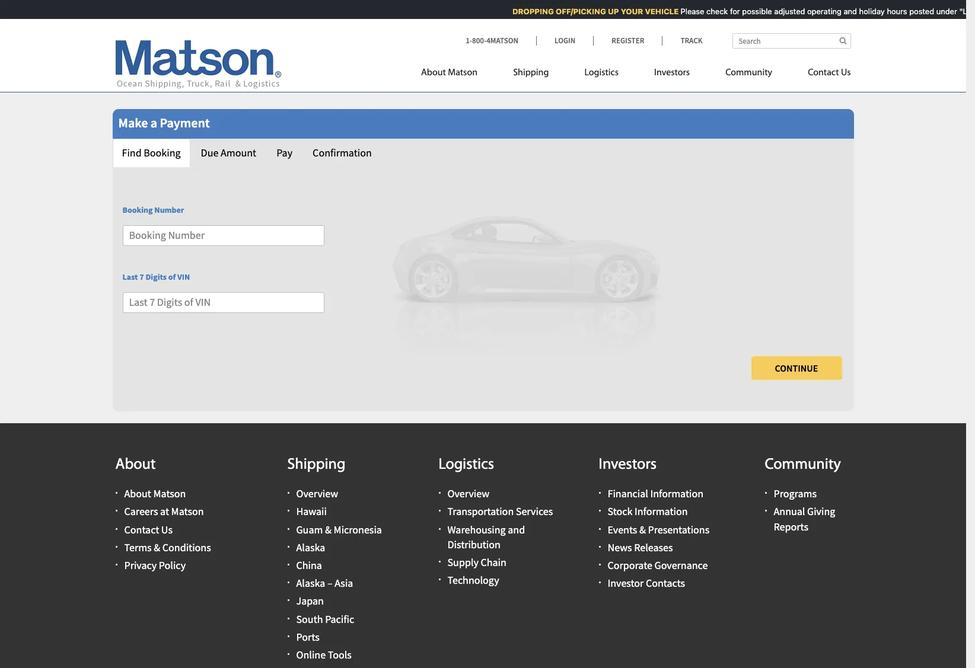 Task type: vqa. For each thing, say whether or not it's contained in the screenshot.
bottom code:
no



Task type: describe. For each thing, give the bounding box(es) containing it.
investor
[[608, 577, 644, 591]]

governance
[[655, 559, 708, 573]]

overview for transportation
[[448, 487, 490, 501]]

1-800-4matson link
[[466, 36, 536, 46]]

blue matson logo with ocean, shipping, truck, rail and logistics written beneath it. image
[[115, 40, 282, 89]]

us inside the top menu navigation
[[841, 68, 851, 78]]

community inside the community link
[[726, 68, 773, 78]]

contact us
[[808, 68, 851, 78]]

overview for hawaii
[[296, 487, 338, 501]]

booking number
[[123, 205, 184, 216]]

search image
[[840, 37, 847, 45]]

us inside about matson careers at matson contact us terms & conditions privacy policy
[[161, 523, 173, 537]]

footer containing about
[[0, 424, 967, 669]]

contact inside about matson careers at matson contact us terms & conditions privacy policy
[[124, 523, 159, 537]]

south
[[296, 613, 323, 626]]

find
[[122, 146, 142, 160]]

0 vertical spatial booking
[[144, 146, 181, 160]]

pay link
[[267, 139, 302, 167]]

posted
[[905, 7, 930, 16]]

Booking Number text field
[[123, 226, 324, 246]]

due amount
[[201, 146, 256, 160]]

1 vertical spatial community
[[765, 458, 841, 474]]

–
[[328, 577, 333, 591]]

1 vertical spatial information
[[635, 505, 688, 519]]

last
[[123, 272, 138, 282]]

warehousing and distribution link
[[448, 523, 525, 552]]

corporate
[[608, 559, 653, 573]]

overview hawaii guam & micronesia alaska china alaska – asia japan south pacific ports online tools
[[296, 487, 382, 662]]

privacy policy link
[[124, 559, 186, 573]]

your
[[617, 7, 639, 16]]

contact inside the top menu navigation
[[808, 68, 839, 78]]

under
[[932, 7, 953, 16]]

last 7 digits of vin
[[123, 272, 190, 282]]

reports
[[774, 520, 809, 534]]

and inside overview transportation services warehousing and distribution supply chain technology
[[508, 523, 525, 537]]

about matson
[[421, 68, 478, 78]]

annual
[[774, 505, 806, 519]]

1 vertical spatial booking
[[123, 205, 153, 216]]

payment
[[160, 115, 210, 131]]

logistics inside footer
[[439, 458, 494, 474]]

transportation services link
[[448, 505, 553, 519]]

japan link
[[296, 595, 324, 608]]

giving
[[808, 505, 836, 519]]

track link
[[663, 36, 703, 46]]

overview link for logistics
[[448, 487, 490, 501]]

confirmation link
[[303, 139, 381, 167]]

conditions
[[162, 541, 211, 555]]

micronesia
[[334, 523, 382, 537]]

hawaii link
[[296, 505, 327, 519]]

logistics inside the top menu navigation
[[585, 68, 619, 78]]

services
[[516, 505, 553, 519]]

due amount link
[[191, 139, 266, 167]]

programs link
[[774, 487, 817, 501]]

register link
[[594, 36, 663, 46]]

community link
[[708, 62, 791, 87]]

south pacific link
[[296, 613, 354, 626]]

terms & conditions link
[[124, 541, 211, 555]]

& inside overview hawaii guam & micronesia alaska china alaska – asia japan south pacific ports online tools
[[325, 523, 332, 537]]

of
[[168, 272, 176, 282]]

amount
[[221, 146, 256, 160]]

technology link
[[448, 574, 499, 588]]

online tools link
[[296, 649, 352, 662]]

online
[[296, 649, 326, 662]]

2 alaska from the top
[[296, 577, 325, 591]]

matson for about matson
[[448, 68, 478, 78]]

number
[[154, 205, 184, 216]]

alaska link
[[296, 541, 325, 555]]

shipping inside the top menu navigation
[[513, 68, 549, 78]]

1 alaska from the top
[[296, 541, 325, 555]]

hawaii
[[296, 505, 327, 519]]

& inside financial information stock information events & presentations news releases corporate governance investor contacts
[[640, 523, 646, 537]]

Search search field
[[733, 33, 851, 49]]

presentations
[[648, 523, 710, 537]]

4matson
[[487, 36, 519, 46]]

investors inside footer
[[599, 458, 657, 474]]

dropping
[[508, 7, 550, 16]]

"lates
[[955, 7, 976, 16]]

events & presentations link
[[608, 523, 710, 537]]

shipping link
[[496, 62, 567, 87]]

programs annual giving reports
[[774, 487, 836, 534]]

find booking link
[[112, 139, 190, 167]]

china
[[296, 559, 322, 573]]

warehousing
[[448, 523, 506, 537]]

careers
[[124, 505, 158, 519]]

1 horizontal spatial and
[[840, 7, 853, 16]]

supply chain link
[[448, 556, 507, 570]]

0 horizontal spatial shipping
[[288, 458, 346, 474]]

logistics link
[[567, 62, 637, 87]]



Task type: locate. For each thing, give the bounding box(es) containing it.
1 vertical spatial logistics
[[439, 458, 494, 474]]

off/picking
[[552, 7, 602, 16]]

login link
[[536, 36, 594, 46]]

investors down track "link"
[[655, 68, 690, 78]]

top menu navigation
[[421, 62, 851, 87]]

about inside the top menu navigation
[[421, 68, 446, 78]]

logistics down register link
[[585, 68, 619, 78]]

0 horizontal spatial &
[[154, 541, 160, 555]]

1 vertical spatial investors
[[599, 458, 657, 474]]

1 vertical spatial contact
[[124, 523, 159, 537]]

adjusted
[[770, 7, 801, 16]]

1 horizontal spatial shipping
[[513, 68, 549, 78]]

footer
[[0, 424, 967, 669]]

0 vertical spatial about matson link
[[421, 62, 496, 87]]

contact us link down search image
[[791, 62, 851, 87]]

& inside about matson careers at matson contact us terms & conditions privacy policy
[[154, 541, 160, 555]]

shipping down '4matson'
[[513, 68, 549, 78]]

matson for about matson careers at matson contact us terms & conditions privacy policy
[[153, 487, 186, 501]]

booking down make a payment
[[144, 146, 181, 160]]

0 horizontal spatial overview
[[296, 487, 338, 501]]

booking left number
[[123, 205, 153, 216]]

alaska down guam
[[296, 541, 325, 555]]

financial information stock information events & presentations news releases corporate governance investor contacts
[[608, 487, 710, 591]]

corporate governance link
[[608, 559, 708, 573]]

1 vertical spatial contact us link
[[124, 523, 173, 537]]

& right guam
[[325, 523, 332, 537]]

& up privacy policy link
[[154, 541, 160, 555]]

contact down search search box
[[808, 68, 839, 78]]

overview transportation services warehousing and distribution supply chain technology
[[448, 487, 553, 588]]

transportation
[[448, 505, 514, 519]]

matson right "at"
[[171, 505, 204, 519]]

us up the terms & conditions link
[[161, 523, 173, 537]]

overview link up transportation
[[448, 487, 490, 501]]

0 vertical spatial us
[[841, 68, 851, 78]]

information up events & presentations link
[[635, 505, 688, 519]]

guam
[[296, 523, 323, 537]]

0 vertical spatial alaska
[[296, 541, 325, 555]]

2 horizontal spatial &
[[640, 523, 646, 537]]

us down search image
[[841, 68, 851, 78]]

None submit
[[752, 357, 842, 380]]

hours
[[883, 7, 903, 16]]

1 horizontal spatial overview link
[[448, 487, 490, 501]]

overview link for shipping
[[296, 487, 338, 501]]

up
[[604, 7, 615, 16]]

about matson link for shipping link
[[421, 62, 496, 87]]

about matson link for the careers at matson link
[[124, 487, 186, 501]]

investors
[[655, 68, 690, 78], [599, 458, 657, 474]]

contact us link down careers
[[124, 523, 173, 537]]

Last 7 Digits of VIN text field
[[123, 292, 324, 313]]

1 vertical spatial alaska
[[296, 577, 325, 591]]

about for about matson careers at matson contact us terms & conditions privacy policy
[[124, 487, 151, 501]]

matson up "at"
[[153, 487, 186, 501]]

1 vertical spatial and
[[508, 523, 525, 537]]

0 horizontal spatial contact
[[124, 523, 159, 537]]

possible
[[738, 7, 768, 16]]

contact
[[808, 68, 839, 78], [124, 523, 159, 537]]

register
[[612, 36, 645, 46]]

&
[[325, 523, 332, 537], [640, 523, 646, 537], [154, 541, 160, 555]]

programs
[[774, 487, 817, 501]]

0 horizontal spatial us
[[161, 523, 173, 537]]

1 horizontal spatial about matson link
[[421, 62, 496, 87]]

vehicle
[[641, 7, 675, 16]]

financial
[[608, 487, 649, 501]]

overview
[[296, 487, 338, 501], [448, 487, 490, 501]]

0 horizontal spatial about matson link
[[124, 487, 186, 501]]

800-
[[472, 36, 487, 46]]

supply
[[448, 556, 479, 570]]

about matson link up the careers at matson link
[[124, 487, 186, 501]]

about for about matson
[[421, 68, 446, 78]]

1 horizontal spatial us
[[841, 68, 851, 78]]

& up news releases link
[[640, 523, 646, 537]]

0 vertical spatial matson
[[448, 68, 478, 78]]

due
[[201, 146, 219, 160]]

alaska up japan link
[[296, 577, 325, 591]]

stock
[[608, 505, 633, 519]]

pay
[[277, 146, 293, 160]]

ports
[[296, 631, 320, 644]]

overview up the hawaii link
[[296, 487, 338, 501]]

overview inside overview hawaii guam & micronesia alaska china alaska – asia japan south pacific ports online tools
[[296, 487, 338, 501]]

None search field
[[733, 33, 851, 49]]

2 vertical spatial about
[[124, 487, 151, 501]]

0 horizontal spatial and
[[508, 523, 525, 537]]

alaska – asia link
[[296, 577, 353, 591]]

find booking
[[122, 146, 181, 160]]

vin
[[177, 272, 190, 282]]

1 vertical spatial shipping
[[288, 458, 346, 474]]

7
[[140, 272, 144, 282]]

1 horizontal spatial contact us link
[[791, 62, 851, 87]]

overview up transportation
[[448, 487, 490, 501]]

dropping off/picking up your vehicle please check for possible adjusted operating and holiday hours posted under "lates
[[508, 7, 976, 16]]

and left holiday
[[840, 7, 853, 16]]

careers at matson link
[[124, 505, 204, 519]]

contact down careers
[[124, 523, 159, 537]]

0 vertical spatial contact
[[808, 68, 839, 78]]

about
[[421, 68, 446, 78], [115, 458, 156, 474], [124, 487, 151, 501]]

community down search search box
[[726, 68, 773, 78]]

0 horizontal spatial overview link
[[296, 487, 338, 501]]

investor contacts link
[[608, 577, 685, 591]]

1 overview link from the left
[[296, 487, 338, 501]]

contacts
[[646, 577, 685, 591]]

matson inside the top menu navigation
[[448, 68, 478, 78]]

news releases link
[[608, 541, 673, 555]]

and down transportation services link
[[508, 523, 525, 537]]

terms
[[124, 541, 152, 555]]

1 vertical spatial matson
[[153, 487, 186, 501]]

1 horizontal spatial contact
[[808, 68, 839, 78]]

information
[[651, 487, 704, 501], [635, 505, 688, 519]]

0 horizontal spatial logistics
[[439, 458, 494, 474]]

at
[[160, 505, 169, 519]]

0 vertical spatial and
[[840, 7, 853, 16]]

about inside about matson careers at matson contact us terms & conditions privacy policy
[[124, 487, 151, 501]]

events
[[608, 523, 638, 537]]

1-
[[466, 36, 472, 46]]

matson down 1-
[[448, 68, 478, 78]]

financial information link
[[608, 487, 704, 501]]

annual giving reports link
[[774, 505, 836, 534]]

overview link up the hawaii link
[[296, 487, 338, 501]]

investors inside investors link
[[655, 68, 690, 78]]

1 horizontal spatial &
[[325, 523, 332, 537]]

releases
[[635, 541, 673, 555]]

community
[[726, 68, 773, 78], [765, 458, 841, 474]]

investors link
[[637, 62, 708, 87]]

chain
[[481, 556, 507, 570]]

shipping
[[513, 68, 549, 78], [288, 458, 346, 474]]

1 horizontal spatial overview
[[448, 487, 490, 501]]

about for about
[[115, 458, 156, 474]]

japan
[[296, 595, 324, 608]]

0 vertical spatial shipping
[[513, 68, 549, 78]]

operating
[[803, 7, 838, 16]]

investors up financial
[[599, 458, 657, 474]]

logistics
[[585, 68, 619, 78], [439, 458, 494, 474]]

asia
[[335, 577, 353, 591]]

pacific
[[325, 613, 354, 626]]

1-800-4matson
[[466, 36, 519, 46]]

2 vertical spatial matson
[[171, 505, 204, 519]]

1 overview from the left
[[296, 487, 338, 501]]

community up programs
[[765, 458, 841, 474]]

matson
[[448, 68, 478, 78], [153, 487, 186, 501], [171, 505, 204, 519]]

shipping up the hawaii link
[[288, 458, 346, 474]]

ports link
[[296, 631, 320, 644]]

about matson careers at matson contact us terms & conditions privacy policy
[[124, 487, 211, 573]]

a
[[151, 115, 157, 131]]

please
[[677, 7, 700, 16]]

overview inside overview transportation services warehousing and distribution supply chain technology
[[448, 487, 490, 501]]

and
[[840, 7, 853, 16], [508, 523, 525, 537]]

make a payment
[[118, 115, 210, 131]]

information up stock information link on the bottom of the page
[[651, 487, 704, 501]]

2 overview from the left
[[448, 487, 490, 501]]

2 overview link from the left
[[448, 487, 490, 501]]

0 horizontal spatial contact us link
[[124, 523, 173, 537]]

distribution
[[448, 538, 501, 552]]

news
[[608, 541, 632, 555]]

0 vertical spatial community
[[726, 68, 773, 78]]

0 vertical spatial information
[[651, 487, 704, 501]]

0 vertical spatial about
[[421, 68, 446, 78]]

logistics up transportation
[[439, 458, 494, 474]]

booking
[[144, 146, 181, 160], [123, 205, 153, 216]]

1 vertical spatial us
[[161, 523, 173, 537]]

about matson link down 1-
[[421, 62, 496, 87]]

0 vertical spatial logistics
[[585, 68, 619, 78]]

login
[[555, 36, 576, 46]]

1 horizontal spatial logistics
[[585, 68, 619, 78]]

1 vertical spatial about matson link
[[124, 487, 186, 501]]

for
[[726, 7, 736, 16]]

0 vertical spatial contact us link
[[791, 62, 851, 87]]

digits
[[146, 272, 167, 282]]

holiday
[[855, 7, 881, 16]]

1 vertical spatial about
[[115, 458, 156, 474]]

china link
[[296, 559, 322, 573]]

0 vertical spatial investors
[[655, 68, 690, 78]]

confirmation
[[313, 146, 372, 160]]



